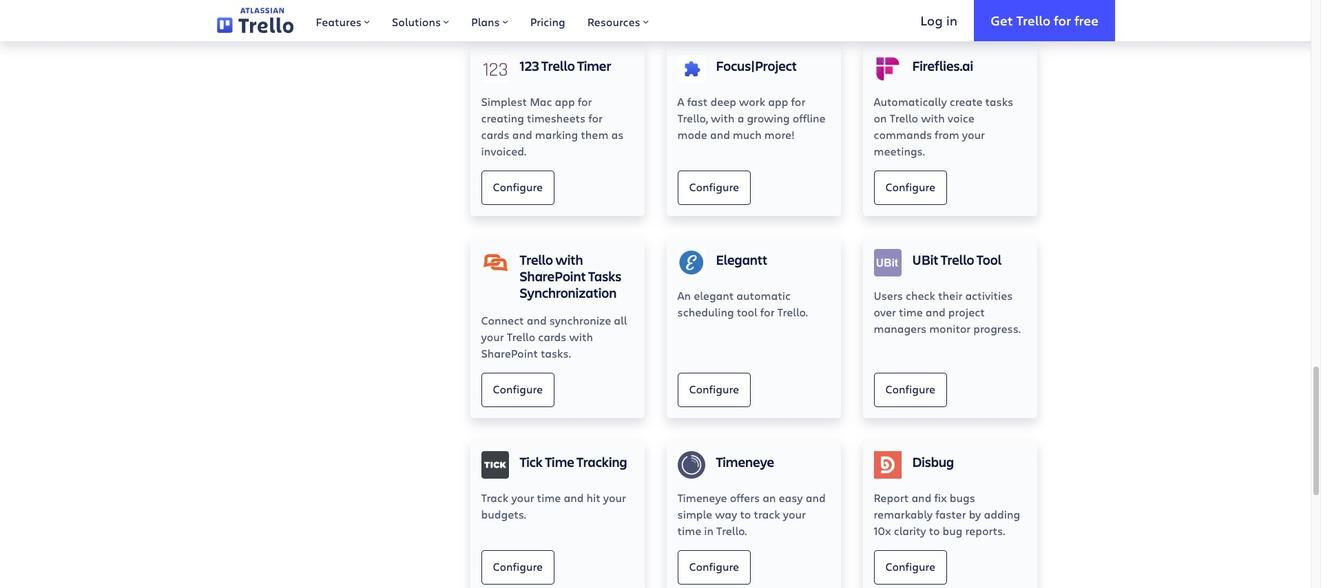 Task type: vqa. For each thing, say whether or not it's contained in the screenshot.


Task type: locate. For each thing, give the bounding box(es) containing it.
your inside connect and synchronize all your trello cards with sharepoint tasks.
[[481, 330, 504, 344]]

configure for elegantt
[[689, 382, 739, 397]]

configure link for 123 trello timer
[[481, 171, 555, 205]]

and left hit
[[564, 491, 584, 505]]

time
[[545, 453, 574, 472]]

0 horizontal spatial app
[[555, 94, 575, 109]]

2 vertical spatial time
[[677, 524, 701, 539]]

to down offers
[[740, 508, 751, 522]]

configure link for timeneye
[[677, 551, 751, 585]]

to
[[740, 508, 751, 522], [929, 524, 940, 539]]

1 vertical spatial cards
[[538, 330, 566, 344]]

on
[[874, 111, 887, 125]]

0 horizontal spatial to
[[740, 508, 751, 522]]

0 vertical spatial time
[[899, 305, 923, 320]]

tracking
[[577, 453, 627, 472]]

commands
[[874, 127, 932, 142]]

your down connect
[[481, 330, 504, 344]]

app
[[555, 94, 575, 109], [768, 94, 788, 109]]

atlassian trello image
[[217, 8, 294, 34]]

tasks
[[985, 94, 1013, 109]]

a fast deep work app for trello, with a growing offline mode and much more!
[[677, 94, 826, 142]]

time inside users check their activities over time and project managers monitor progress.
[[899, 305, 923, 320]]

123 trello timer
[[520, 56, 611, 75]]

and inside timeneye offers an easy and simple way to track your time in trello.
[[806, 491, 826, 505]]

trello down connect
[[507, 330, 535, 344]]

with up from on the top right of the page
[[921, 111, 945, 125]]

in right log on the right of the page
[[946, 11, 957, 29]]

trello up commands
[[890, 111, 918, 125]]

1 vertical spatial trello.
[[716, 524, 747, 539]]

monitor
[[929, 322, 971, 336]]

and right easy
[[806, 491, 826, 505]]

for inside the an elegant automatic scheduling tool for trello.
[[760, 305, 775, 320]]

trello,
[[677, 111, 708, 125]]

10x
[[874, 524, 891, 539]]

with inside trello with sharepoint tasks synchronization
[[555, 251, 583, 269]]

and left fix
[[911, 491, 931, 505]]

offline
[[793, 111, 826, 125]]

0 horizontal spatial in
[[704, 524, 714, 539]]

get trello for free
[[991, 11, 1099, 29]]

ubit trello tool
[[912, 251, 1001, 269]]

them
[[581, 127, 608, 142]]

time down time
[[537, 491, 561, 505]]

for down automatic
[[760, 305, 775, 320]]

configure link
[[481, 171, 555, 205], [677, 171, 751, 205], [874, 171, 947, 205], [481, 373, 555, 408], [677, 373, 751, 408], [874, 373, 947, 408], [481, 551, 555, 585], [677, 551, 751, 585], [874, 551, 947, 585]]

trello right 123
[[541, 56, 575, 75]]

in inside timeneye offers an easy and simple way to track your time in trello.
[[704, 524, 714, 539]]

simplest mac app for creating timesheets for cards and marking them as invoiced.
[[481, 94, 624, 158]]

time down simple
[[677, 524, 701, 539]]

from
[[935, 127, 959, 142]]

managers
[[874, 322, 926, 336]]

and up monitor
[[926, 305, 946, 320]]

timeneye inside timeneye offers an easy and simple way to track your time in trello.
[[677, 491, 727, 505]]

timeneye up simple
[[677, 491, 727, 505]]

report and fix bugs remarkably faster by adding 10x clarity to bug reports.
[[874, 491, 1020, 539]]

timeneye up offers
[[716, 453, 774, 472]]

app up growing
[[768, 94, 788, 109]]

sharepoint up synchronize
[[520, 267, 586, 286]]

1 app from the left
[[555, 94, 575, 109]]

project
[[948, 305, 985, 320]]

to inside timeneye offers an easy and simple way to track your time in trello.
[[740, 508, 751, 522]]

plans
[[471, 14, 500, 29]]

and inside connect and synchronize all your trello cards with sharepoint tasks.
[[527, 313, 547, 328]]

free
[[1074, 11, 1099, 29]]

trello. down automatic
[[777, 305, 808, 320]]

faster
[[935, 508, 966, 522]]

0 horizontal spatial trello.
[[716, 524, 747, 539]]

log
[[920, 11, 943, 29]]

get trello for free link
[[974, 0, 1115, 41]]

tick time tracking
[[520, 453, 627, 472]]

your down easy
[[783, 508, 806, 522]]

cards inside simplest mac app for creating timesheets for cards and marking them as invoiced.
[[481, 127, 509, 142]]

1 vertical spatial in
[[704, 524, 714, 539]]

trello inside trello with sharepoint tasks synchronization
[[520, 251, 553, 269]]

1 horizontal spatial cards
[[538, 330, 566, 344]]

with down deep
[[711, 111, 735, 125]]

and right connect
[[527, 313, 547, 328]]

automatic
[[737, 289, 791, 303]]

2 app from the left
[[768, 94, 788, 109]]

1 vertical spatial sharepoint
[[481, 346, 538, 361]]

trello. down the way
[[716, 524, 747, 539]]

1 horizontal spatial in
[[946, 11, 957, 29]]

0 vertical spatial sharepoint
[[520, 267, 586, 286]]

with up synchronization in the left of the page
[[555, 251, 583, 269]]

1 vertical spatial timeneye
[[677, 491, 727, 505]]

in down simple
[[704, 524, 714, 539]]

track
[[481, 491, 509, 505]]

2 horizontal spatial time
[[899, 305, 923, 320]]

and inside a fast deep work app for trello, with a growing offline mode and much more!
[[710, 127, 730, 142]]

to inside report and fix bugs remarkably faster by adding 10x clarity to bug reports.
[[929, 524, 940, 539]]

trello
[[1016, 11, 1051, 29], [541, 56, 575, 75], [890, 111, 918, 125], [520, 251, 553, 269], [941, 251, 974, 269], [507, 330, 535, 344]]

for up offline
[[791, 94, 805, 109]]

0 vertical spatial trello.
[[777, 305, 808, 320]]

elegant
[[694, 289, 734, 303]]

for
[[1054, 11, 1071, 29], [578, 94, 592, 109], [791, 94, 805, 109], [588, 111, 603, 125], [760, 305, 775, 320]]

and inside report and fix bugs remarkably faster by adding 10x clarity to bug reports.
[[911, 491, 931, 505]]

timeneye for timeneye offers an easy and simple way to track your time in trello.
[[677, 491, 727, 505]]

much
[[733, 127, 762, 142]]

simple
[[677, 508, 712, 522]]

automatically create tasks on trello with voice commands from your meetings.
[[874, 94, 1013, 158]]

1 horizontal spatial trello.
[[777, 305, 808, 320]]

configure for ubit trello tool
[[885, 382, 935, 397]]

0 horizontal spatial cards
[[481, 127, 509, 142]]

solutions button
[[381, 0, 460, 41]]

1 horizontal spatial app
[[768, 94, 788, 109]]

trello up synchronization in the left of the page
[[520, 251, 553, 269]]

and left much
[[710, 127, 730, 142]]

trello left tool
[[941, 251, 974, 269]]

and
[[512, 127, 532, 142], [710, 127, 730, 142], [926, 305, 946, 320], [527, 313, 547, 328], [564, 491, 584, 505], [806, 491, 826, 505], [911, 491, 931, 505]]

tasks.
[[541, 346, 571, 361]]

to left bug
[[929, 524, 940, 539]]

timeneye offers an easy and simple way to track your time in trello.
[[677, 491, 826, 539]]

features button
[[305, 0, 381, 41]]

time down check
[[899, 305, 923, 320]]

cards down creating
[[481, 127, 509, 142]]

simplest
[[481, 94, 527, 109]]

configure for focus|project
[[689, 180, 739, 194]]

scheduling
[[677, 305, 734, 320]]

pricing link
[[519, 0, 576, 41]]

focus|project
[[716, 56, 797, 75]]

tasks
[[588, 267, 621, 286]]

sharepoint
[[520, 267, 586, 286], [481, 346, 538, 361]]

way
[[715, 508, 737, 522]]

0 vertical spatial in
[[946, 11, 957, 29]]

cards
[[481, 127, 509, 142], [538, 330, 566, 344]]

configure link for ubit trello tool
[[874, 373, 947, 408]]

1 horizontal spatial to
[[929, 524, 940, 539]]

track your time and hit your budgets.
[[481, 491, 626, 522]]

trello. inside timeneye offers an easy and simple way to track your time in trello.
[[716, 524, 747, 539]]

configure for timeneye
[[689, 560, 739, 574]]

cards up tasks.
[[538, 330, 566, 344]]

and inside users check their activities over time and project managers monitor progress.
[[926, 305, 946, 320]]

with down synchronize
[[569, 330, 593, 344]]

a
[[737, 111, 744, 125]]

for left free
[[1054, 11, 1071, 29]]

timeneye
[[716, 453, 774, 472], [677, 491, 727, 505]]

easy
[[779, 491, 803, 505]]

in
[[946, 11, 957, 29], [704, 524, 714, 539]]

1 vertical spatial time
[[537, 491, 561, 505]]

0 vertical spatial cards
[[481, 127, 509, 142]]

with inside connect and synchronize all your trello cards with sharepoint tasks.
[[569, 330, 593, 344]]

app up timesheets
[[555, 94, 575, 109]]

your down "voice"
[[962, 127, 985, 142]]

0 vertical spatial to
[[740, 508, 751, 522]]

configure for trello with sharepoint tasks synchronization
[[493, 382, 543, 397]]

plans button
[[460, 0, 519, 41]]

and up invoiced.
[[512, 127, 532, 142]]

meetings.
[[874, 144, 925, 158]]

and inside track your time and hit your budgets.
[[564, 491, 584, 505]]

synchronization
[[520, 284, 617, 302]]

your inside timeneye offers an easy and simple way to track your time in trello.
[[783, 508, 806, 522]]

0 horizontal spatial time
[[537, 491, 561, 505]]

tool
[[737, 305, 757, 320]]

1 vertical spatial to
[[929, 524, 940, 539]]

sharepoint down connect
[[481, 346, 538, 361]]

0 vertical spatial timeneye
[[716, 453, 774, 472]]

as
[[611, 127, 624, 142]]

1 horizontal spatial time
[[677, 524, 701, 539]]

ubit
[[912, 251, 938, 269]]

progress.
[[973, 322, 1021, 336]]

configure for disbug
[[885, 560, 935, 574]]



Task type: describe. For each thing, give the bounding box(es) containing it.
remarkably
[[874, 508, 933, 522]]

your inside automatically create tasks on trello with voice commands from your meetings.
[[962, 127, 985, 142]]

timesheets
[[527, 111, 586, 125]]

trello. inside the an elegant automatic scheduling tool for trello.
[[777, 305, 808, 320]]

trello inside automatically create tasks on trello with voice commands from your meetings.
[[890, 111, 918, 125]]

trello with sharepoint tasks synchronization
[[520, 251, 621, 302]]

growing
[[747, 111, 790, 125]]

configure for fireflies.ai
[[885, 180, 935, 194]]

sharepoint inside connect and synchronize all your trello cards with sharepoint tasks.
[[481, 346, 538, 361]]

tick
[[520, 453, 543, 472]]

creating
[[481, 111, 524, 125]]

an
[[677, 289, 691, 303]]

disbug
[[912, 453, 954, 472]]

configure link for focus|project
[[677, 171, 751, 205]]

work
[[739, 94, 765, 109]]

create
[[950, 94, 983, 109]]

over
[[874, 305, 896, 320]]

time inside timeneye offers an easy and simple way to track your time in trello.
[[677, 524, 701, 539]]

resources button
[[576, 0, 660, 41]]

features
[[316, 14, 362, 29]]

configure link for trello with sharepoint tasks synchronization
[[481, 373, 555, 408]]

sharepoint inside trello with sharepoint tasks synchronization
[[520, 267, 586, 286]]

trello right get
[[1016, 11, 1051, 29]]

connect and synchronize all your trello cards with sharepoint tasks.
[[481, 313, 627, 361]]

123
[[520, 56, 539, 75]]

with inside automatically create tasks on trello with voice commands from your meetings.
[[921, 111, 945, 125]]

fireflies.ai
[[912, 56, 973, 75]]

more!
[[764, 127, 795, 142]]

timeneye for timeneye
[[716, 453, 774, 472]]

with inside a fast deep work app for trello, with a growing offline mode and much more!
[[711, 111, 735, 125]]

their
[[938, 289, 962, 303]]

trello inside connect and synchronize all your trello cards with sharepoint tasks.
[[507, 330, 535, 344]]

configure link for fireflies.ai
[[874, 171, 947, 205]]

configure link for elegantt
[[677, 373, 751, 408]]

configure for tick time tracking
[[493, 560, 543, 574]]

check
[[906, 289, 935, 303]]

a
[[677, 94, 684, 109]]

time inside track your time and hit your budgets.
[[537, 491, 561, 505]]

your right hit
[[603, 491, 626, 505]]

invoiced.
[[481, 144, 526, 158]]

configure for 123 trello timer
[[493, 180, 543, 194]]

voice
[[948, 111, 974, 125]]

configure link for disbug
[[874, 551, 947, 585]]

an elegant automatic scheduling tool for trello.
[[677, 289, 808, 320]]

activities
[[965, 289, 1013, 303]]

track
[[754, 508, 780, 522]]

resources
[[587, 14, 640, 29]]

elegantt
[[716, 251, 767, 269]]

pricing
[[530, 14, 565, 29]]

all
[[614, 313, 627, 328]]

marking
[[535, 127, 578, 142]]

budgets.
[[481, 508, 526, 522]]

clarity
[[894, 524, 926, 539]]

your up budgets. at the bottom left of the page
[[511, 491, 534, 505]]

automatically
[[874, 94, 947, 109]]

timer
[[577, 56, 611, 75]]

users
[[874, 289, 903, 303]]

reports.
[[965, 524, 1005, 539]]

report
[[874, 491, 909, 505]]

fix
[[934, 491, 947, 505]]

app inside a fast deep work app for trello, with a growing offline mode and much more!
[[768, 94, 788, 109]]

log in
[[920, 11, 957, 29]]

mac
[[530, 94, 552, 109]]

connect
[[481, 313, 524, 328]]

configure link for tick time tracking
[[481, 551, 555, 585]]

get
[[991, 11, 1013, 29]]

fast
[[687, 94, 708, 109]]

cards inside connect and synchronize all your trello cards with sharepoint tasks.
[[538, 330, 566, 344]]

hit
[[586, 491, 600, 505]]

deep
[[710, 94, 736, 109]]

an
[[763, 491, 776, 505]]

adding
[[984, 508, 1020, 522]]

for inside a fast deep work app for trello, with a growing offline mode and much more!
[[791, 94, 805, 109]]

for up them
[[588, 111, 603, 125]]

bug
[[943, 524, 963, 539]]

mode
[[677, 127, 707, 142]]

users check their activities over time and project managers monitor progress.
[[874, 289, 1021, 336]]

log in link
[[904, 0, 974, 41]]

by
[[969, 508, 981, 522]]

and inside simplest mac app for creating timesheets for cards and marking them as invoiced.
[[512, 127, 532, 142]]

offers
[[730, 491, 760, 505]]

bugs
[[950, 491, 975, 505]]

for up timesheets
[[578, 94, 592, 109]]

app inside simplest mac app for creating timesheets for cards and marking them as invoiced.
[[555, 94, 575, 109]]

synchronize
[[549, 313, 611, 328]]



